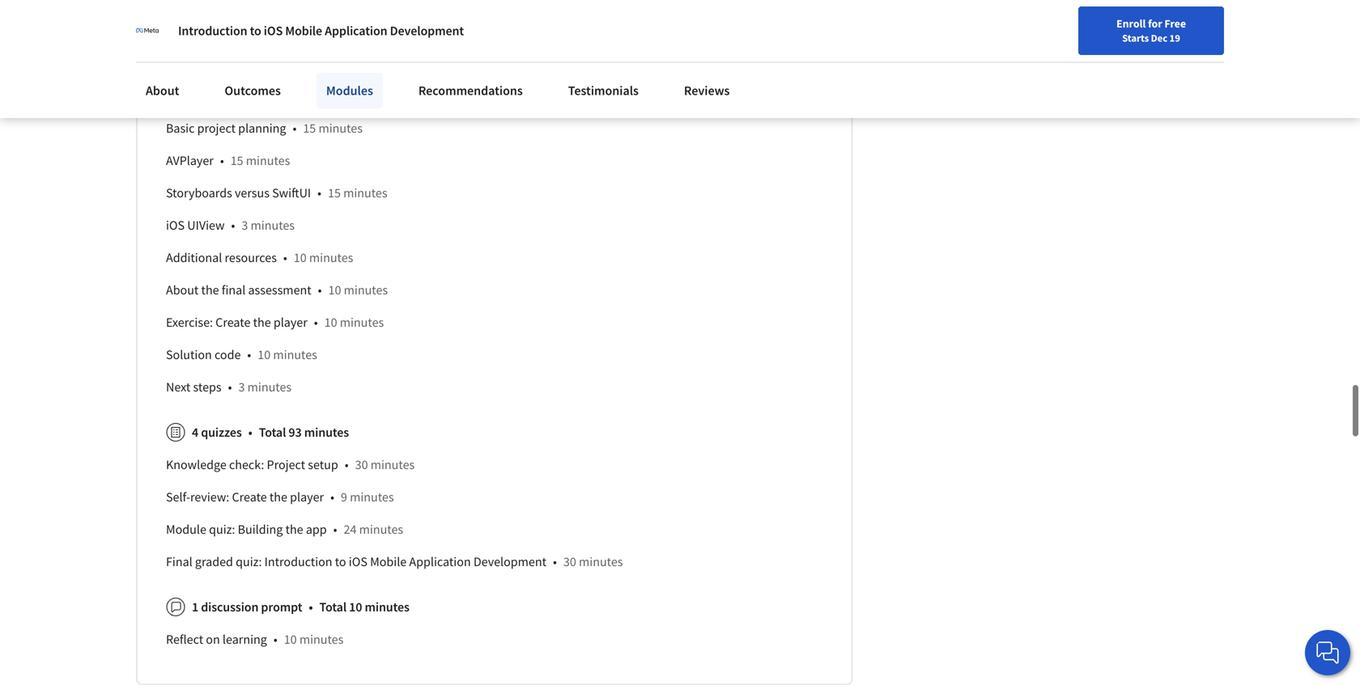 Task type: locate. For each thing, give the bounding box(es) containing it.
ios
[[264, 23, 283, 39], [242, 522, 261, 538]]

in
[[514, 49, 524, 65]]

0 vertical spatial app
[[490, 49, 511, 65]]

3 up module,
[[204, 22, 209, 37]]

module,
[[202, 49, 247, 65]]

4 up 4 minutes
[[297, 328, 303, 344]]

9 up basic
[[192, 600, 198, 616]]

application for recap:
[[303, 522, 365, 538]]

development for course recap: ios mobile application development
[[367, 522, 440, 538]]

0 vertical spatial total
[[260, 198, 288, 214]]

module
[[263, 152, 301, 167]]

mobile for to
[[285, 23, 322, 39]]

0 vertical spatial application
[[325, 23, 387, 39]]

planning up reviews link
[[635, 49, 683, 65]]

app
[[490, 49, 511, 65], [334, 490, 355, 506]]

app left in
[[490, 49, 511, 65]]

the for player
[[204, 457, 221, 473]]

planning left 15
[[238, 632, 286, 648]]

finding
[[166, 360, 207, 376]]

videos down included
[[207, 114, 243, 130]]

1 vertical spatial development
[[367, 522, 440, 538]]

1 horizontal spatial readings
[[303, 114, 350, 130]]

9
[[294, 114, 301, 130], [192, 600, 198, 616]]

1 horizontal spatial planning
[[635, 49, 683, 65]]

0 horizontal spatial ios
[[242, 522, 261, 538]]

3 inside hide info about module content region
[[288, 425, 294, 441]]

2 videos from the top
[[208, 198, 243, 214]]

your
[[934, 47, 955, 61]]

1 vertical spatial mobile
[[264, 522, 300, 538]]

reviews
[[684, 83, 730, 99]]

0 horizontal spatial player
[[224, 457, 258, 473]]

• up module,
[[216, 22, 219, 37]]

application inside hide info about module content region
[[303, 522, 365, 538]]

1 11 videos from the top
[[192, 114, 243, 130]]

player up recommendations
[[454, 49, 488, 65]]

module for module 3 • 3 hours to complete
[[166, 22, 201, 37]]

development inside hide info about module content region
[[367, 522, 440, 538]]

0 vertical spatial 9 readings
[[294, 114, 350, 130]]

the right create
[[204, 457, 221, 473]]

starts
[[1122, 32, 1149, 45]]

0 vertical spatial videos
[[207, 114, 243, 130]]

readings inside hide info about module content region
[[201, 600, 248, 616]]

3 right terms
[[288, 425, 294, 441]]

mobile down building
[[264, 522, 300, 538]]

1 vertical spatial planning
[[238, 632, 286, 648]]

1 vertical spatial 11
[[192, 198, 205, 214]]

readings up content
[[303, 114, 350, 130]]

9 readings inside hide info about module content region
[[192, 600, 248, 616]]

4 up building
[[275, 457, 281, 473]]

readings
[[303, 114, 350, 130], [201, 600, 248, 616]]

1 vertical spatial 9
[[192, 600, 198, 616]]

the right building
[[314, 490, 332, 506]]

2 11 videos from the top
[[192, 198, 243, 214]]

planning
[[635, 49, 683, 65], [238, 632, 286, 648]]

to
[[263, 22, 273, 37], [250, 23, 261, 39], [362, 49, 374, 65], [685, 49, 697, 65]]

•
[[216, 22, 219, 37], [250, 198, 254, 214], [260, 295, 264, 311], [286, 328, 290, 344], [266, 392, 270, 409], [277, 425, 281, 441], [264, 457, 268, 473], [362, 490, 366, 506], [263, 554, 267, 571], [255, 600, 259, 616], [293, 632, 297, 648]]

videos up the requirements gathering
[[208, 198, 243, 214]]

what's
[[166, 82, 203, 98]]

1 discussion prompt
[[503, 114, 612, 130]]

0 vertical spatial ios
[[264, 23, 283, 39]]

0 vertical spatial module
[[166, 22, 201, 37]]

module for module summary: building the app • 2 minutes
[[166, 490, 206, 506]]

0 vertical spatial 11 videos
[[192, 114, 243, 130]]

create
[[166, 457, 201, 473]]

application up how
[[325, 23, 387, 39]]

0 horizontal spatial app
[[334, 490, 355, 506]]

total
[[260, 198, 288, 214], [265, 600, 293, 616]]

11
[[192, 114, 205, 130], [192, 198, 205, 214]]

ios right 'hours'
[[264, 23, 283, 39]]

11 videos down what's included
[[192, 114, 243, 130]]

this
[[179, 49, 199, 65]]

the right start
[[195, 295, 213, 311]]

testimonials
[[568, 83, 639, 99]]

15
[[303, 632, 316, 648]]

prompt
[[571, 114, 612, 130]]

9 inside hide info about module content region
[[192, 600, 198, 616]]

mobile
[[285, 23, 322, 39], [264, 522, 300, 538]]

1 vertical spatial 11 videos
[[192, 198, 243, 214]]

mobile inside hide info about module content region
[[264, 522, 300, 538]]

module up the 'course'
[[166, 490, 206, 506]]

video
[[421, 49, 451, 65]]

91
[[295, 600, 308, 616]]

project right and
[[294, 263, 333, 279]]

1 vertical spatial videos
[[208, 198, 243, 214]]

development
[[390, 23, 464, 39], [367, 522, 440, 538]]

1 vertical spatial app
[[334, 490, 355, 506]]

1 vertical spatial application
[[303, 522, 365, 538]]

application down module summary: building the app • 2 minutes
[[303, 522, 365, 538]]

module
[[166, 22, 201, 37], [166, 490, 206, 506]]

9 readings up content
[[294, 114, 350, 130]]

banner navigation
[[13, 0, 455, 28]]

2 module from the top
[[166, 490, 206, 506]]

11 down what's included
[[192, 114, 205, 130]]

0 vertical spatial 11
[[192, 114, 205, 130]]

ios inside hide info about module content region
[[242, 522, 261, 538]]

3 left 'hours'
[[226, 22, 231, 37]]

2 11 from the top
[[192, 198, 205, 214]]

9 readings down the congratulations!
[[192, 600, 248, 616]]

mobile up 'explore'
[[285, 23, 322, 39]]

videos
[[207, 114, 243, 130], [208, 198, 243, 214]]

how
[[337, 49, 360, 65]]

None search field
[[231, 38, 619, 71]]

1 vertical spatial player
[[224, 457, 258, 473]]

1 module from the top
[[166, 22, 201, 37]]

selection
[[219, 263, 268, 279]]

4 right assets
[[280, 360, 286, 376]]

complete
[[275, 22, 319, 37]]

to up you
[[250, 23, 261, 39]]

1 vertical spatial 9 readings
[[192, 600, 248, 616]]

requirements
[[166, 231, 242, 247]]

find your new career
[[911, 47, 1012, 61]]

app up "course recap: ios mobile application development"
[[334, 490, 355, 506]]

0 horizontal spatial 3
[[204, 22, 209, 37]]

0 vertical spatial readings
[[303, 114, 350, 130]]

the
[[195, 295, 213, 311], [224, 328, 242, 344], [209, 360, 227, 376], [204, 457, 221, 473], [314, 490, 332, 506]]

course
[[166, 522, 204, 538]]

total left 91
[[265, 600, 293, 616]]

0 horizontal spatial planning
[[238, 632, 286, 648]]

11 up requirements
[[192, 198, 205, 214]]

player
[[454, 49, 488, 65], [224, 457, 258, 473]]

1 horizontal spatial 9
[[294, 114, 301, 130]]

1 horizontal spatial 9 readings
[[294, 114, 350, 130]]

application
[[325, 23, 387, 39], [303, 522, 365, 538]]

0 horizontal spatial 9
[[192, 600, 198, 616]]

• right screen
[[286, 328, 290, 344]]

will
[[272, 49, 291, 65]]

template selection and project proposal
[[166, 263, 383, 279]]

included
[[206, 82, 253, 98]]

template
[[166, 263, 217, 279]]

0 vertical spatial mobile
[[285, 23, 322, 39]]

1 horizontal spatial player
[[454, 49, 488, 65]]

11 videos up the requirements gathering
[[192, 198, 243, 214]]

1 vertical spatial readings
[[201, 600, 248, 616]]

• down terms
[[264, 457, 268, 473]]

required imports • 2 minutes
[[166, 392, 330, 409]]

0 vertical spatial development
[[390, 23, 464, 39]]

basic
[[166, 632, 195, 648]]

ios right recap:
[[242, 522, 261, 538]]

introduction
[[178, 23, 247, 39]]

recommendations
[[418, 83, 523, 99]]

player up summary:
[[224, 457, 258, 473]]

1 horizontal spatial ios
[[264, 23, 283, 39]]

1 vertical spatial ios
[[242, 522, 261, 538]]

project down selection
[[215, 295, 253, 311]]

setting
[[166, 328, 204, 344]]

1 vertical spatial module
[[166, 490, 206, 506]]

chat with us image
[[1315, 640, 1341, 666]]

explore
[[294, 49, 334, 65]]

readings down the congratulations!
[[201, 600, 248, 616]]

3
[[204, 22, 209, 37], [226, 22, 231, 37], [288, 425, 294, 441]]

to up reviews link
[[685, 49, 697, 65]]

2 horizontal spatial 3
[[288, 425, 294, 441]]

project
[[594, 49, 632, 65], [699, 49, 738, 65], [294, 263, 333, 279], [215, 295, 253, 311], [197, 632, 236, 648]]

11 inside hide info about module content region
[[192, 198, 205, 214]]

module up 'this'
[[166, 22, 201, 37]]

0 vertical spatial 9
[[294, 114, 301, 130]]

1 horizontal spatial app
[[490, 49, 511, 65]]

1 vertical spatial total
[[265, 600, 293, 616]]

11 videos
[[192, 114, 243, 130], [192, 198, 243, 214]]

the left assets
[[209, 360, 227, 376]]

9 up "module"
[[294, 114, 301, 130]]

and
[[271, 263, 292, 279]]

introduction to ios mobile application development
[[178, 23, 464, 39]]

0 horizontal spatial 9 readings
[[192, 600, 248, 616]]

0 horizontal spatial readings
[[201, 600, 248, 616]]

0 vertical spatial planning
[[635, 49, 683, 65]]

total left 37
[[260, 198, 288, 214]]

content
[[303, 152, 341, 167]]

development for introduction to ios mobile application development
[[390, 23, 464, 39]]

module inside hide info about module content region
[[166, 490, 206, 506]]

about
[[146, 83, 179, 99]]

the for project
[[195, 295, 213, 311]]



Task type: vqa. For each thing, say whether or not it's contained in the screenshot.
Coursera Plus image
no



Task type: describe. For each thing, give the bounding box(es) containing it.
english button
[[1020, 28, 1118, 81]]

find your new career link
[[903, 44, 1020, 65]]

the for assets
[[209, 360, 227, 376]]

imports
[[218, 392, 260, 409]]

course recap: ios mobile application development
[[166, 522, 440, 538]]

swift:
[[166, 425, 196, 441]]

application for to
[[325, 23, 387, 39]]

setting up the screen • 4 minutes
[[166, 328, 350, 344]]

in this module, you will explore how to create a video player app in xcode, from project planning to project launch
[[166, 49, 777, 65]]

career
[[981, 47, 1012, 61]]

screen
[[244, 328, 280, 344]]

total for total 91 minutes
[[265, 600, 293, 616]]

congratulations! • 2 minutes
[[166, 554, 326, 571]]

basic project planning • 15 minutes
[[166, 632, 363, 648]]

english
[[1049, 46, 1089, 63]]

finding the assets
[[166, 360, 263, 376]]

about
[[232, 152, 261, 167]]

enroll for free starts dec 19
[[1116, 16, 1186, 45]]

assets
[[230, 360, 263, 376]]

mobile for recap:
[[264, 522, 300, 538]]

• total 37 minutes
[[250, 198, 351, 214]]

a
[[412, 49, 419, 65]]

total for total 37 minutes
[[260, 198, 288, 214]]

new
[[958, 47, 979, 61]]

1 horizontal spatial 3
[[226, 22, 231, 37]]

you
[[249, 49, 269, 65]]

hide info about module content button
[[159, 145, 347, 174]]

0 vertical spatial player
[[454, 49, 488, 65]]

dec
[[1151, 32, 1167, 45]]

4 left quizzes
[[402, 114, 408, 130]]

modules
[[326, 83, 373, 99]]

building
[[266, 490, 311, 506]]

up
[[207, 328, 221, 344]]

discussion
[[512, 114, 569, 130]]

hide
[[185, 152, 208, 167]]

• up "course recap: ios mobile application development"
[[362, 490, 366, 506]]

terms
[[239, 425, 271, 441]]

recap:
[[206, 522, 240, 538]]

enroll
[[1116, 16, 1146, 31]]

module summary: building the app • 2 minutes
[[166, 490, 425, 506]]

2 right the imports
[[277, 392, 283, 409]]

ios for recap:
[[242, 522, 261, 538]]

xcode,
[[527, 49, 563, 65]]

what's included
[[166, 82, 253, 98]]

app inside hide info about module content region
[[334, 490, 355, 506]]

info about module content element
[[159, 138, 823, 686]]

• down "course recap: ios mobile application development"
[[263, 554, 267, 571]]

the right up
[[224, 328, 242, 344]]

info
[[210, 152, 230, 167]]

proposal
[[335, 263, 383, 279]]

project up reviews link
[[699, 49, 738, 65]]

4 minutes
[[280, 360, 333, 376]]

hours
[[234, 22, 261, 37]]

1 videos from the top
[[207, 114, 243, 130]]

• up screen
[[260, 295, 264, 311]]

free
[[1164, 16, 1186, 31]]

outcomes
[[225, 83, 281, 99]]

1
[[503, 114, 509, 130]]

19
[[1169, 32, 1180, 45]]

testimonials link
[[558, 73, 648, 108]]

2 up "course recap: ios mobile application development"
[[372, 490, 379, 506]]

11 videos inside hide info about module content region
[[192, 198, 243, 214]]

• up gathering
[[250, 198, 254, 214]]

from
[[565, 49, 591, 65]]

videos inside hide info about module content region
[[208, 198, 243, 214]]

create
[[376, 49, 410, 65]]

start the project • 2 minutes
[[166, 295, 323, 311]]

quizzes
[[411, 114, 451, 130]]

for
[[1148, 16, 1162, 31]]

in
[[166, 49, 176, 65]]

4 quizzes
[[402, 114, 451, 130]]

modules link
[[316, 73, 383, 108]]

simple
[[199, 425, 237, 441]]

find
[[911, 47, 932, 61]]

start
[[166, 295, 192, 311]]

player inside hide info about module content region
[[224, 457, 258, 473]]

project right from
[[594, 49, 632, 65]]

• left 15
[[293, 632, 297, 648]]

reviews link
[[674, 73, 740, 108]]

37
[[290, 198, 303, 214]]

requirements gathering
[[166, 231, 296, 247]]

hide info about module content
[[185, 152, 341, 167]]

congratulations!
[[166, 554, 256, 571]]

2 down "course recap: ios mobile application development"
[[273, 554, 280, 571]]

create the player • 4 minutes
[[166, 457, 328, 473]]

to right 'hours'
[[263, 22, 273, 37]]

2 down template selection and project proposal
[[270, 295, 277, 311]]

summary:
[[209, 490, 264, 506]]

meta image
[[136, 19, 159, 42]]

swift: simple terms • 3 minutes
[[166, 425, 341, 441]]

• right terms
[[277, 425, 281, 441]]

gathering
[[244, 231, 296, 247]]

recommendations link
[[409, 73, 533, 108]]

module 3 • 3 hours to complete
[[166, 22, 319, 37]]

show notifications image
[[1142, 48, 1161, 68]]

about link
[[136, 73, 189, 108]]

ios for to
[[264, 23, 283, 39]]

hide info about module content region
[[166, 184, 823, 686]]

1 11 from the top
[[192, 114, 205, 130]]

planning inside hide info about module content region
[[238, 632, 286, 648]]

to right how
[[362, 49, 374, 65]]

• up basic project planning • 15 minutes
[[255, 600, 259, 616]]

• right the imports
[[266, 392, 270, 409]]

• total 91 minutes
[[255, 600, 356, 616]]

launch
[[740, 49, 777, 65]]

project right basic
[[197, 632, 236, 648]]

required
[[166, 392, 215, 409]]



